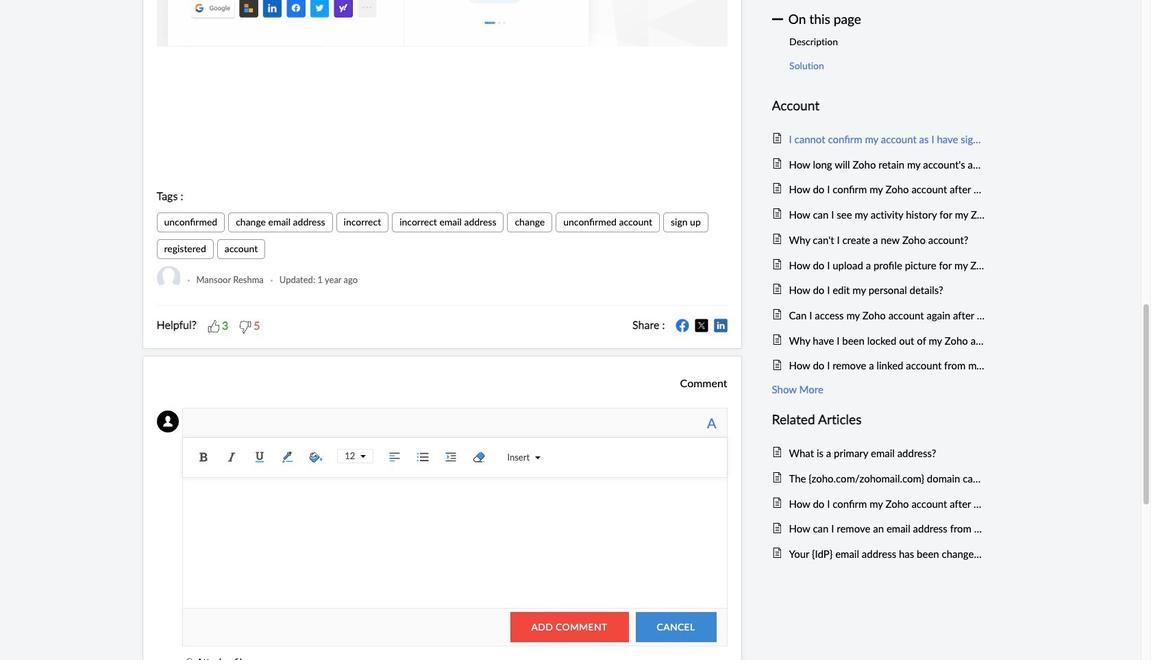 Task type: locate. For each thing, give the bounding box(es) containing it.
facebook image
[[675, 319, 689, 333]]

1 vertical spatial heading
[[772, 409, 985, 430]]

0 vertical spatial heading
[[772, 95, 985, 116]]

background color image
[[306, 447, 326, 467]]

twitter image
[[695, 319, 708, 333]]

linkedin image
[[714, 319, 728, 333]]

font size image
[[355, 454, 366, 459]]

italic (ctrl+i) image
[[222, 447, 242, 467]]

heading
[[772, 95, 985, 116], [772, 409, 985, 430]]

lists image
[[413, 447, 433, 467]]

bold (ctrl+b) image
[[193, 447, 214, 467]]



Task type: describe. For each thing, give the bounding box(es) containing it.
a gif showing how to edit the email address that is registered incorrectly. image
[[157, 0, 728, 47]]

1 heading from the top
[[772, 95, 985, 116]]

insert options image
[[530, 455, 541, 460]]

align image
[[385, 447, 405, 467]]

underline (ctrl+u) image
[[250, 447, 270, 467]]

clear formatting image
[[469, 447, 490, 467]]

indent image
[[441, 447, 462, 467]]

font color image
[[278, 447, 298, 467]]

2 heading from the top
[[772, 409, 985, 430]]



